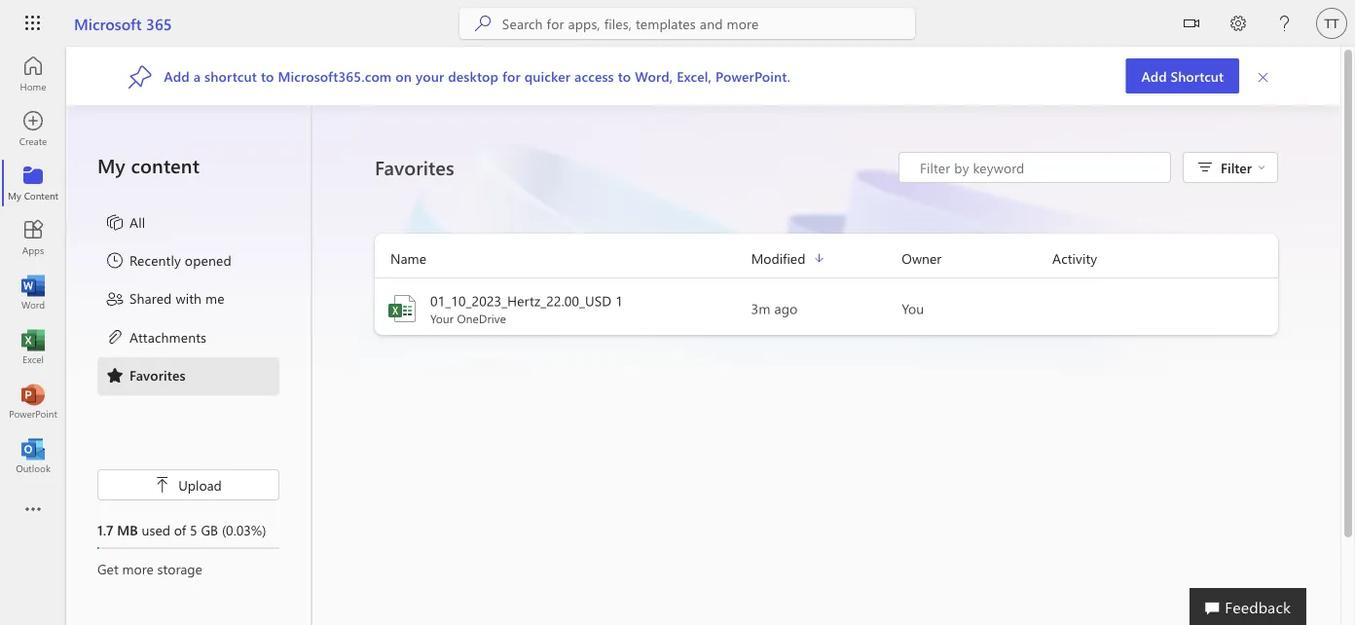 Task type: describe. For each thing, give the bounding box(es) containing it.
 upload
[[155, 476, 222, 494]]

get
[[97, 560, 118, 578]]

name 01_10_2023_hertz_22.00_usd 1 cell
[[375, 291, 752, 326]]


[[1184, 16, 1200, 31]]

microsoft 365 banner
[[0, 0, 1356, 50]]

desktop
[[448, 67, 499, 85]]

all element
[[105, 212, 145, 235]]

feedback
[[1225, 596, 1291, 617]]

mb
[[117, 521, 138, 539]]

microsoft
[[74, 13, 142, 34]]

 button
[[1169, 0, 1215, 50]]

my content left pane navigation navigation
[[66, 105, 312, 625]]

shared with me
[[130, 289, 225, 307]]

5
[[190, 521, 197, 539]]

your
[[430, 311, 454, 326]]

favorites inside "menu"
[[130, 366, 186, 384]]

favorites element
[[105, 365, 186, 388]]

microsoft 365
[[74, 13, 172, 34]]

365
[[146, 13, 172, 34]]

powerpoint.
[[716, 67, 791, 85]]

get more storage button
[[97, 559, 280, 578]]

shortcut
[[1171, 67, 1224, 85]]

you
[[902, 299, 925, 317]]

1
[[616, 292, 623, 310]]

home image
[[23, 64, 43, 84]]

get more storage
[[97, 560, 203, 578]]

access
[[575, 67, 614, 85]]

shortcut
[[205, 67, 257, 85]]

upload
[[178, 476, 222, 494]]

microsoft365.com
[[278, 67, 392, 85]]

(0.03%)
[[222, 521, 266, 539]]

dismiss this dialog image
[[1257, 67, 1271, 84]]

view more apps image
[[23, 501, 43, 520]]

outlook image
[[23, 446, 43, 466]]

content
[[131, 152, 200, 178]]

01_10_2023_hertz_22.00_usd 1 your onedrive
[[430, 292, 623, 326]]

tt button
[[1309, 0, 1356, 47]]

attachments
[[130, 327, 207, 345]]

row containing name
[[375, 247, 1279, 279]]

shared
[[130, 289, 172, 307]]

2 to from the left
[[618, 67, 631, 85]]

Search box. Suggestions appear as you type. search field
[[502, 8, 915, 39]]

1 horizontal spatial favorites
[[375, 154, 455, 180]]

add a shortcut to microsoft365.com on your desktop for quicker access to word, excel, powerpoint.
[[164, 67, 791, 85]]

activity
[[1053, 249, 1098, 267]]

apps image
[[23, 228, 43, 247]]

add shortcut button
[[1126, 58, 1240, 93]]

add shortcut
[[1142, 67, 1224, 85]]

recently
[[130, 251, 181, 269]]

create image
[[23, 119, 43, 138]]

add for add a shortcut to microsoft365.com on your desktop for quicker access to word, excel, powerpoint.
[[164, 67, 190, 85]]

opened
[[185, 251, 232, 269]]

attachments element
[[105, 327, 207, 350]]

name
[[391, 249, 427, 267]]



Task type: vqa. For each thing, say whether or not it's contained in the screenshot.

yes



Task type: locate. For each thing, give the bounding box(es) containing it.
navigation
[[0, 47, 66, 483]]

0 horizontal spatial to
[[261, 67, 274, 85]]

shared with me element
[[105, 289, 225, 312]]

activity, column 4 of 4 column header
[[1053, 247, 1279, 270]]

0 horizontal spatial add
[[164, 67, 190, 85]]

menu containing all
[[97, 205, 280, 396]]

favorites down attachments element
[[130, 366, 186, 384]]

a2hs image
[[129, 64, 152, 88]]

0 horizontal spatial excel image
[[23, 337, 43, 356]]

3m ago
[[752, 299, 798, 317]]

1.7 mb used of 5 gb (0.03%)
[[97, 521, 266, 539]]

used
[[142, 521, 170, 539]]

01_10_2023_hertz_22.00_usd
[[430, 292, 612, 310]]


[[1258, 164, 1266, 171]]

0 vertical spatial favorites
[[375, 154, 455, 180]]

excel image down word "image"
[[23, 337, 43, 356]]

name button
[[375, 247, 752, 270]]

for
[[503, 67, 521, 85]]

onedrive
[[457, 311, 506, 326]]

0 vertical spatial excel image
[[387, 293, 418, 324]]

favorites up name
[[375, 154, 455, 180]]

to right shortcut
[[261, 67, 274, 85]]

1 vertical spatial favorites
[[130, 366, 186, 384]]

all
[[130, 213, 145, 231]]

your
[[416, 67, 444, 85]]

favorites
[[375, 154, 455, 180], [130, 366, 186, 384]]

none search field inside microsoft 365 banner
[[460, 8, 915, 39]]

my content image
[[23, 173, 43, 193]]

tt
[[1325, 16, 1340, 31]]

ago
[[775, 299, 798, 317]]

2 add from the left
[[164, 67, 190, 85]]

1 horizontal spatial add
[[1142, 67, 1167, 85]]

3m
[[752, 299, 771, 317]]

owner
[[902, 249, 942, 267]]

menu inside my content left pane navigation navigation
[[97, 205, 280, 396]]

add for add shortcut
[[1142, 67, 1167, 85]]

to
[[261, 67, 274, 85], [618, 67, 631, 85]]

1 vertical spatial excel image
[[23, 337, 43, 356]]

more
[[122, 560, 154, 578]]

0 horizontal spatial favorites
[[130, 366, 186, 384]]

my
[[97, 152, 126, 178]]

menu
[[97, 205, 280, 396]]

excel,
[[677, 67, 712, 85]]

gb
[[201, 521, 218, 539]]

modified
[[752, 249, 806, 267]]

row
[[375, 247, 1279, 279]]

recently opened
[[130, 251, 232, 269]]

add
[[1142, 67, 1167, 85], [164, 67, 190, 85]]

my content
[[97, 152, 200, 178]]

displaying 1 out of 3 files. status
[[899, 152, 1172, 183]]


[[155, 477, 171, 493]]

on
[[396, 67, 412, 85]]

excel image left "your"
[[387, 293, 418, 324]]

1 horizontal spatial to
[[618, 67, 631, 85]]

word image
[[23, 282, 43, 302]]

powerpoint image
[[23, 392, 43, 411]]

1 to from the left
[[261, 67, 274, 85]]

1 horizontal spatial excel image
[[387, 293, 418, 324]]

owner button
[[902, 247, 1053, 270]]

to left word,
[[618, 67, 631, 85]]

word,
[[635, 67, 673, 85]]

None search field
[[460, 8, 915, 39]]

add inside button
[[1142, 67, 1167, 85]]

filter
[[1221, 158, 1252, 176]]

Filter by keyword text field
[[918, 158, 1161, 177]]

modified button
[[752, 247, 902, 270]]

1.7
[[97, 521, 113, 539]]

excel image inside name 01_10_2023_hertz_22.00_usd 1 cell
[[387, 293, 418, 324]]

filter 
[[1221, 158, 1266, 176]]

with
[[176, 289, 202, 307]]

a
[[194, 67, 201, 85]]

quicker
[[525, 67, 571, 85]]

add left shortcut
[[1142, 67, 1167, 85]]

me
[[206, 289, 225, 307]]

recently opened element
[[105, 251, 232, 274]]

of
[[174, 521, 186, 539]]

add left a
[[164, 67, 190, 85]]

excel image
[[387, 293, 418, 324], [23, 337, 43, 356]]

1 add from the left
[[1142, 67, 1167, 85]]

feedback button
[[1190, 588, 1307, 625]]

storage
[[157, 560, 203, 578]]



